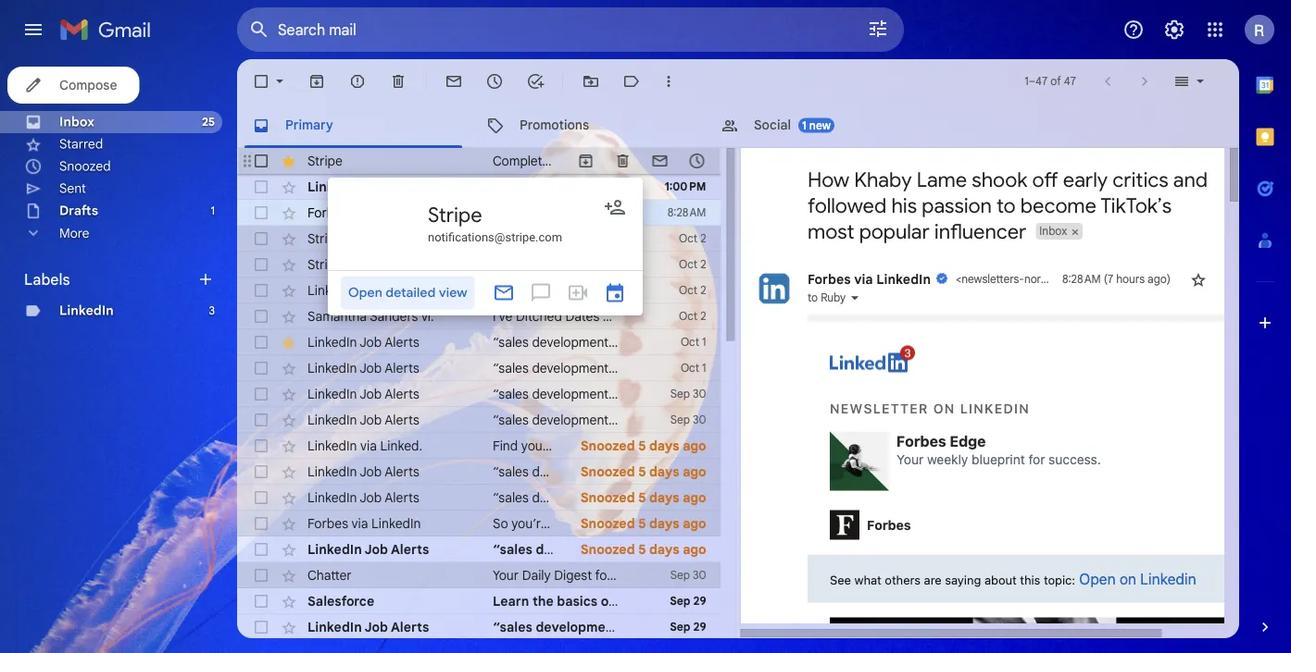 Task type: describe. For each thing, give the bounding box(es) containing it.
1 horizontal spatial critics
[[1112, 167, 1168, 193]]

sent
[[59, 181, 86, 197]]

- for path
[[740, 386, 746, 402]]

snoozed link
[[59, 158, 111, 175]]

8:28 am for 8:28 am
[[668, 206, 706, 220]]

ditched
[[516, 308, 562, 325]]

career
[[885, 282, 923, 299]]

representative": for path
[[612, 386, 707, 402]]

opportunities for "sales development representative": 24 opportunities
[[748, 620, 834, 636]]

forbes up salesforce at left
[[308, 516, 348, 532]]

representative": for boulevard
[[612, 412, 707, 428]]

open
[[1079, 571, 1115, 588]]

job for "sales development representative": boulevard - smb sales development representative and more
[[360, 412, 382, 428]]

settings image
[[1163, 19, 1186, 41]]

for for your daily digest for chatter
[[595, 568, 612, 584]]

alerts for "sales development representative": 24 opportunities
[[391, 620, 429, 636]]

forbes edge link
[[896, 432, 986, 452]]

"sales for "sales development representative": aidoc - sales development representative and more
[[493, 179, 532, 195]]

linkedin job alerts 2
[[308, 179, 439, 195]]

via for find your community, find your path forward
[[360, 438, 377, 454]]

oct 2 for to
[[679, 258, 706, 272]]

representative": for retrain.ai
[[612, 334, 707, 351]]

should
[[695, 308, 736, 325]]

linkedin via linked.
[[308, 438, 422, 454]]

"sales development representative": 13 opportunities link
[[493, 541, 832, 559]]

starred
[[59, 136, 103, 152]]

forbes up to ruby
[[807, 271, 850, 288]]

archive image
[[308, 72, 326, 91]]

oct for retrain.ai
[[681, 336, 699, 350]]

29 for opportunities
[[693, 621, 706, 635]]

alerts for "sales development representative": path - sales development representative (remote) and more
[[385, 386, 419, 402]]

labels navigation
[[0, 59, 237, 654]]

0 horizontal spatial off
[[637, 205, 653, 221]]

development for "sales development representative": 21 opportunities
[[532, 464, 609, 480]]

blueprint
[[971, 452, 1025, 468]]

job for "sales development representative": 13 opportunities
[[364, 542, 388, 558]]

days for find
[[649, 438, 679, 454]]

0 horizontal spatial his
[[807, 205, 823, 221]]

snoozed for "sales development representative": 13 opportunities
[[580, 542, 635, 558]]

boost
[[1089, 282, 1123, 299]]

0 horizontal spatial most
[[807, 219, 854, 245]]

development up forbes edge image
[[846, 412, 923, 428]]

29 for sales
[[693, 595, 706, 609]]

row containing salesforce
[[237, 589, 721, 615]]

your right should
[[792, 516, 818, 532]]

representative": for 13
[[622, 542, 726, 558]]

linkedin inside labels navigation
[[59, 303, 114, 319]]

21
[[710, 464, 721, 480]]

3
[[209, 304, 215, 318]]

development for talentify
[[806, 360, 884, 377]]

and inside "sales development representative": talentify - sales development representative manager - remote - usa and more link
[[1129, 360, 1151, 377]]

l.
[[416, 282, 426, 299]]

19 row from the top
[[237, 615, 834, 641]]

alerts for "sales development representative": 13 opportunities
[[391, 542, 429, 558]]

snoozed 5 days ago for 13
[[580, 542, 706, 558]]

5 row from the top
[[237, 252, 807, 278]]

1 vertical spatial forbes via linkedin
[[807, 271, 930, 288]]

days for 25
[[649, 490, 679, 506]]

resume:
[[642, 308, 692, 325]]

digest
[[554, 568, 592, 584]]

learn the basics of sales cloud link
[[493, 593, 691, 611]]

13 row from the top
[[237, 459, 804, 485]]

linkedin
[[1140, 571, 1196, 588]]

0 horizontal spatial followed
[[753, 205, 803, 221]]

i've ditched dates on my resume: should you do the same?
[[493, 308, 847, 325]]

"sales development representative": 25 opportunities link
[[493, 489, 806, 508]]

job for "sales development representative": talentify - sales development representative manager - remote - usa and more
[[360, 360, 382, 377]]

you're
[[511, 516, 548, 532]]

1 inside social, one new message, tab
[[802, 119, 807, 132]]

gmail image
[[59, 11, 160, 48]]

samantha sanders vi.
[[308, 308, 434, 325]]

snoozed for find your community, find your path forward
[[580, 438, 635, 454]]

linkedin job alerts for "sales development representative": 25 opportunities
[[308, 490, 419, 506]]

applying
[[551, 516, 601, 532]]

ago for 25
[[683, 490, 706, 506]]

development for aidoc
[[815, 179, 899, 195]]

application
[[671, 153, 736, 169]]

0 vertical spatial how
[[807, 167, 849, 193]]

5 for for
[[638, 516, 646, 532]]

1 horizontal spatial his
[[891, 193, 917, 219]]

to left the ruby at the right top of the page
[[807, 291, 817, 305]]

linkedin job alerts for "sales development representative": boulevard - smb sales development representative and more
[[308, 412, 419, 428]]

the
[[782, 308, 804, 325]]

"sales development representative": retrain.ai - sales development representative and more
[[493, 334, 1037, 351]]

representative up edge
[[927, 412, 1015, 428]]

and inside "sales development representative": aidoc - sales development representative and more link
[[1002, 179, 1026, 195]]

(remote)
[[956, 386, 1010, 402]]

linkedin corporation image
[[755, 270, 792, 308]]

more inside "sales development representative": boulevard - smb sales development representative and more link
[[1044, 412, 1074, 428]]

how khaby lame shook off early critics and followed his passion to become tiktok's most popular influencer main content
[[237, 59, 1291, 654]]

start
[[755, 153, 782, 169]]

5 for 13
[[638, 542, 646, 558]]

14 row from the top
[[237, 485, 806, 511]]

so you're applying for a new job—how long should your résumé be? link
[[493, 515, 890, 533]]

"sales development representative": boulevard - smb sales development representative and more
[[493, 412, 1074, 428]]

success.
[[1048, 452, 1101, 468]]

noreply@linkedin.com
[[1024, 273, 1135, 287]]

and inside "sales development representative": retrain.ai - sales development representative and more link
[[981, 334, 1003, 351]]

job for "sales development representative": 24 opportunities
[[364, 620, 388, 636]]

your stripe verification code
[[493, 231, 659, 247]]

advanced search options image
[[860, 10, 897, 47]]

0 vertical spatial khaby
[[854, 167, 911, 193]]

information card element
[[328, 178, 643, 316]]

"sales development representative": boulevard - smb sales development representative and more link
[[493, 411, 1074, 430]]

2 chatter from the left
[[615, 568, 659, 584]]

11 row from the top
[[237, 408, 1074, 433]]

tab list inside how khaby lame shook off early critics and followed his passion to become tiktok's most popular influencer main content
[[237, 104, 1239, 148]]

find your community, find your path forward
[[493, 438, 753, 454]]

labels heading
[[24, 270, 196, 289]]

dates
[[565, 308, 600, 325]]

how khaby lame shook off early critics and followed his passion to become tiktok's most popular influencer inside row
[[493, 205, 1131, 221]]

newsletter
[[829, 402, 928, 417]]

tab list right not starred option
[[1239, 59, 1291, 587]]

compose button
[[7, 67, 139, 104]]

to right in
[[676, 257, 688, 273]]

1 vertical spatial the
[[532, 594, 554, 610]]

1 inside labels navigation
[[211, 204, 215, 218]]

"sales for "sales development representative": 21 opportunities
[[493, 464, 529, 480]]

"sales development representative": 13 opportunities
[[493, 542, 832, 558]]

your right the find
[[521, 438, 547, 454]]

essential
[[829, 282, 881, 299]]

"sales for "sales development representative": 24 opportunities
[[493, 620, 532, 636]]

economy
[[1031, 282, 1085, 299]]

forbes via linkedin for so you're applying for a new job—how long should your résumé be?
[[308, 516, 421, 532]]

5 for 25
[[638, 490, 646, 506]]

more inside "sales development representative": talentify - sales development representative manager - remote - usa and more link
[[1155, 360, 1185, 377]]

others
[[884, 573, 920, 587]]

0 vertical spatial the
[[727, 282, 746, 299]]

alerts for "sales development representative": 25 opportunities
[[385, 490, 419, 506]]

job for "sales development representative": 25 opportunities
[[360, 490, 382, 506]]

"sales development representative": path - sales development representative (remote) and more link
[[493, 385, 1069, 404]]

9 row from the top
[[237, 356, 1185, 382]]

weekly
[[927, 452, 968, 468]]

1 new
[[802, 119, 831, 132]]

ago for 13
[[683, 542, 706, 558]]

to ruby
[[807, 291, 845, 305]]

long
[[720, 516, 746, 532]]

unrecognized
[[493, 257, 575, 273]]

1 oct 2 from the top
[[679, 232, 706, 246]]

row containing linkedin news via l.
[[237, 278, 1123, 304]]

oct 1 for talentify
[[681, 362, 706, 376]]

linkedin job alerts for "sales development representative": 24 opportunities
[[308, 620, 429, 636]]

an
[[811, 282, 826, 299]]

Not starred checkbox
[[1189, 270, 1207, 289]]

linkedin job alerts for "sales development representative": 13 opportunities
[[308, 542, 429, 558]]

inbox for inbox button
[[1039, 225, 1067, 238]]

forward
[[707, 438, 753, 454]]

and inside "sales development representative": path - sales development representative (remote) and more 'link'
[[1013, 386, 1036, 402]]

same?
[[807, 308, 847, 325]]

1 vertical spatial how
[[493, 205, 519, 221]]

1:00 pm
[[665, 180, 706, 194]]

toolbar inside row
[[567, 152, 715, 170]]

linkedin image
[[829, 346, 915, 373]]

"sales development representative": 21 opportunities link
[[493, 463, 804, 482]]

1 chatter from the left
[[308, 568, 352, 584]]

ago for find
[[683, 438, 706, 454]]

oct 2 for decline
[[679, 284, 706, 298]]

payments
[[848, 153, 906, 169]]

0 horizontal spatial influencer
[[934, 219, 1026, 245]]

your down promotions
[[553, 153, 579, 169]]

2 for verification
[[700, 232, 706, 246]]

see
[[829, 573, 851, 587]]

snoozed 5 days ago for for
[[580, 516, 706, 532]]

0 horizontal spatial become
[[891, 205, 938, 221]]

job for "sales development representative": path - sales development representative (remote) and more
[[360, 386, 382, 402]]

lame inside the how khaby lame shook off early critics and followed his passion to become tiktok's most popular influencer link
[[562, 205, 595, 221]]

to up newsletters-
[[996, 193, 1015, 219]]

ago for for
[[683, 516, 706, 532]]

forbes edge image
[[829, 432, 889, 491]]

ago for 21
[[683, 464, 706, 480]]

do
[[763, 308, 779, 325]]

oct for code
[[679, 232, 698, 246]]

1 horizontal spatial on
[[933, 402, 955, 417]]

should
[[749, 516, 788, 532]]

device
[[578, 257, 617, 273]]

for inside forbes edge your weekly blueprint for success.
[[1028, 452, 1045, 468]]

job for "sales development representative": retrain.ai - sales development representative and more
[[360, 334, 382, 351]]

forbes right author image
[[866, 518, 911, 533]]

representative for "sales development representative": talentify - sales development representative manager - remote - usa and more
[[887, 360, 975, 377]]

retrain.ai
[[710, 334, 762, 351]]

"sales development representative": retrain.ai - sales development representative and more link
[[493, 333, 1037, 352]]

"sales development representative": aidoc - sales development representative and more link
[[493, 178, 1061, 196]]

16 row from the top
[[237, 537, 832, 563]]

"sales development representative": 25 opportunities
[[493, 490, 806, 506]]

sales left cloud
[[617, 594, 651, 610]]

and inside the how khaby lame shook off early critics and followed his passion to become tiktok's most popular influencer link
[[728, 205, 750, 221]]

sep 30 for boulevard
[[670, 414, 706, 427]]

<
[[955, 273, 961, 287]]

drafts
[[59, 203, 98, 219]]

remote
[[1043, 360, 1088, 377]]

add to tasks image
[[526, 72, 545, 91]]

sales for retrain.ai
[[774, 334, 806, 351]]

path
[[677, 438, 704, 454]]

15 row from the top
[[237, 511, 890, 537]]

daily
[[522, 568, 551, 584]]

1 vertical spatial early
[[656, 205, 685, 221]]

find
[[621, 438, 644, 454]]

"sales development representative": 21 opportunities
[[493, 464, 804, 480]]

2 for dates
[[700, 310, 706, 324]]

sales for aidoc
[[778, 179, 812, 195]]

development for "sales development representative": retrain.ai - sales development representative and more
[[532, 334, 609, 351]]

what
[[854, 573, 881, 587]]

sep 29 for opportunities
[[670, 621, 706, 635]]

sep for of
[[670, 595, 690, 609]]

oct for in
[[679, 258, 698, 272]]

of inside learn the basics of sales cloud link
[[601, 594, 614, 610]]

your stripe verification code link
[[493, 230, 659, 248]]



Task type: locate. For each thing, give the bounding box(es) containing it.
2 vertical spatial your
[[493, 568, 519, 584]]

tab list containing primary
[[237, 104, 1239, 148]]

cross-generational miscommunication, the decline of an essential career and taylor swift's economy boost
[[493, 282, 1123, 299]]

ago left forward
[[683, 438, 706, 454]]

2 sep 30 from the top
[[670, 414, 706, 427]]

1 horizontal spatial the
[[727, 282, 746, 299]]

oct 1 for retrain.ai
[[681, 336, 706, 350]]

25
[[202, 115, 215, 129], [710, 490, 724, 506]]

1 vertical spatial off
[[637, 205, 653, 221]]

alerts for "sales development representative": retrain.ai - sales development representative and more
[[385, 334, 419, 351]]

development down "sales development representative": talentify - sales development representative manager - remote - usa and more link
[[784, 386, 861, 402]]

5 days from the top
[[649, 542, 679, 558]]

popular inside the how khaby lame shook off early critics and followed his passion to become tiktok's most popular influencer link
[[1024, 205, 1069, 221]]

representative": for 25
[[612, 490, 707, 506]]

7 linkedin job alerts from the top
[[308, 542, 429, 558]]

0 horizontal spatial lame
[[562, 205, 595, 221]]

samantha
[[308, 308, 367, 325]]

snoozed inside labels navigation
[[59, 158, 111, 175]]

forbes via linkedin cell
[[807, 271, 1143, 288]]

find
[[493, 438, 518, 454]]

- for aidoc
[[769, 179, 775, 195]]

verified sender image
[[935, 272, 948, 285]]

job—how
[[662, 516, 717, 532]]

1 vertical spatial oct 1
[[681, 362, 706, 376]]

your inside forbes edge your weekly blueprint for success.
[[896, 452, 923, 468]]

6 "sales from the top
[[493, 464, 529, 480]]

1
[[802, 119, 807, 132], [211, 204, 215, 218], [702, 336, 706, 350], [702, 362, 706, 376]]

- right aidoc
[[769, 179, 775, 195]]

0 horizontal spatial account
[[620, 153, 668, 169]]

1 vertical spatial sep 30
[[670, 414, 706, 427]]

snoozed 5 days ago for find
[[580, 438, 706, 454]]

opportunities down forward
[[725, 464, 804, 480]]

- for boulevard
[[772, 412, 778, 428]]

1 horizontal spatial inbox
[[1039, 225, 1067, 238]]

30 for for
[[693, 569, 706, 583]]

promotions
[[520, 117, 589, 133]]

primary
[[285, 117, 333, 133]]

0 vertical spatial oct 1
[[681, 336, 706, 350]]

- for retrain.ai
[[765, 334, 771, 351]]

2 vertical spatial sep 30
[[670, 569, 706, 583]]

print all image
[[1217, 157, 1261, 202]]

1 horizontal spatial how
[[807, 167, 849, 193]]

development for path
[[784, 386, 861, 402]]

"sales inside 'link'
[[493, 386, 529, 402]]

sep 30 left the path
[[670, 388, 706, 402]]

hours
[[1116, 273, 1144, 287]]

"sales development representative": 24 opportunities
[[493, 620, 834, 636]]

how down complete
[[493, 205, 519, 221]]

inbox button
[[1035, 223, 1069, 240]]

1 horizontal spatial 8:28 am
[[1062, 273, 1100, 287]]

ago left long
[[683, 516, 706, 532]]

author image image
[[829, 511, 859, 540]]

1 vertical spatial shook
[[598, 205, 633, 221]]

4 ago from the top
[[683, 516, 706, 532]]

influencer up (7
[[1072, 205, 1131, 221]]

3 "sales from the top
[[493, 360, 529, 377]]

tab list up start
[[237, 104, 1239, 148]]

25 inside labels navigation
[[202, 115, 215, 129]]

2 vertical spatial forbes via linkedin
[[308, 516, 421, 532]]

and inside "sales development representative": boulevard - smb sales development representative and more link
[[1018, 412, 1040, 428]]

inbox inside button
[[1039, 225, 1067, 238]]

1 vertical spatial 25
[[710, 490, 724, 506]]

newsletter cover image image
[[829, 618, 1259, 654]]

sep for 24
[[670, 621, 690, 635]]

1 linkedin job alerts from the top
[[308, 334, 419, 351]]

followed down "sales development representative": aidoc - sales development representative and more link
[[753, 205, 803, 221]]

1 days from the top
[[649, 438, 679, 454]]

you
[[738, 308, 760, 325]]

inbox up the '< newsletters-noreply@linkedin.com'
[[1039, 225, 1067, 238]]

snoozed for "sales development representative": 21 opportunities
[[580, 464, 635, 480]]

0 vertical spatial for
[[1028, 452, 1045, 468]]

2 vertical spatial 30
[[693, 569, 706, 583]]

3 30 from the top
[[693, 569, 706, 583]]

2 inside linkedin job alerts 2
[[433, 180, 439, 194]]

1 vertical spatial account
[[759, 257, 807, 273]]

oct 2 up should
[[679, 284, 706, 298]]

social, one new message, tab
[[706, 104, 939, 148]]

"sales for "sales development representative": talentify - sales development representative manager - remote - usa and more
[[493, 360, 529, 377]]

1 horizontal spatial become
[[1020, 193, 1096, 219]]

1 horizontal spatial most
[[991, 205, 1020, 221]]

opportunities up should
[[727, 490, 806, 506]]

30
[[693, 388, 706, 402], [693, 414, 706, 427], [693, 569, 706, 583]]

0 horizontal spatial on
[[603, 308, 618, 325]]

days for for
[[649, 516, 679, 532]]

complete your stripe account application to start accepting payments link
[[493, 152, 906, 170]]

via for so you're applying for a new job—how long should your résumé be?
[[352, 516, 368, 532]]

5 5 from the top
[[638, 542, 646, 558]]

to down payments at the right of page
[[875, 205, 887, 221]]

shook
[[971, 167, 1027, 193], [598, 205, 633, 221]]

linkedin job alerts for "sales development representative": retrain.ai - sales development representative and more
[[308, 334, 419, 351]]

2 row from the top
[[237, 174, 1061, 200]]

17 row from the top
[[237, 563, 721, 589]]

1 oct 1 from the top
[[681, 336, 706, 350]]

1 horizontal spatial of
[[796, 282, 808, 299]]

3 linkedin job alerts from the top
[[308, 386, 419, 402]]

oct down i've ditched dates on my resume: should you do the same? link
[[681, 336, 699, 350]]

0 vertical spatial sep 29
[[670, 595, 706, 609]]

more inside "sales development representative": path - sales development representative (remote) and more 'link'
[[1039, 386, 1069, 402]]

1 horizontal spatial 25
[[710, 490, 724, 506]]

0 vertical spatial off
[[1032, 167, 1058, 193]]

snoozed 5 days ago down "sales development representative": 25 opportunities link in the bottom of the page
[[580, 516, 706, 532]]

2 linkedin job alerts from the top
[[308, 360, 419, 377]]

representative":
[[622, 179, 726, 195], [612, 334, 707, 351], [612, 360, 707, 377], [612, 386, 707, 402], [612, 412, 707, 428]]

30 for boulevard
[[693, 414, 706, 427]]

oct 2 right in
[[679, 258, 706, 272]]

edge
[[949, 433, 986, 450]]

decline
[[750, 282, 792, 299]]

1 sep 30 from the top
[[670, 388, 706, 402]]

5 down ""sales development representative": 21 opportunities" link
[[638, 490, 646, 506]]

row containing linkedin via linked.
[[237, 433, 753, 459]]

0 horizontal spatial critics
[[689, 205, 725, 221]]

8 row from the top
[[237, 330, 1037, 356]]

linkedin job alerts for "sales development representative": 21 opportunities
[[308, 464, 419, 480]]

0 vertical spatial of
[[796, 282, 808, 299]]

snoozed 5 days ago for 25
[[580, 490, 706, 506]]

development for "sales development representative": 13 opportunities
[[536, 542, 618, 558]]

4 sep from the top
[[670, 595, 690, 609]]

0 horizontal spatial early
[[656, 205, 685, 221]]

alerts for "sales development representative": 21 opportunities
[[385, 464, 419, 480]]

5 ago from the top
[[683, 542, 706, 558]]

learn
[[493, 594, 529, 610]]

1 5 from the top
[[638, 438, 646, 454]]

swift's
[[989, 282, 1028, 299]]

verification
[[560, 231, 626, 247]]

your daily digest for chatter link
[[493, 567, 659, 585]]

1 30 from the top
[[693, 388, 706, 402]]

linked.
[[380, 438, 422, 454]]

inbox
[[59, 114, 94, 130], [1039, 225, 1067, 238]]

more button
[[0, 222, 222, 245]]

toggle split pane mode image
[[1173, 72, 1191, 91]]

1 vertical spatial of
[[601, 594, 614, 610]]

representative": down ""sales development representative": 21 opportunities" link
[[612, 490, 707, 506]]

most inside the how khaby lame shook off early critics and followed his passion to become tiktok's most popular influencer link
[[991, 205, 1020, 221]]

a
[[624, 516, 632, 532]]

i've
[[493, 308, 513, 325]]

25 inside how khaby lame shook off early critics and followed his passion to become tiktok's most popular influencer main content
[[710, 490, 724, 506]]

1 horizontal spatial new
[[809, 119, 831, 132]]

0 horizontal spatial 8:28 am
[[668, 206, 706, 220]]

inbox inside labels navigation
[[59, 114, 94, 130]]

6 row from the top
[[237, 278, 1123, 304]]

lame up your stripe verification code
[[562, 205, 595, 221]]

development inside 'link'
[[784, 386, 861, 402]]

0 vertical spatial lame
[[916, 167, 967, 193]]

0 horizontal spatial how
[[493, 205, 519, 221]]

sep 29 up the "sales development representative": 24 opportunities in the bottom of the page
[[670, 595, 706, 609]]

to
[[739, 153, 751, 169], [996, 193, 1015, 219], [875, 205, 887, 221], [676, 257, 688, 273], [807, 291, 817, 305]]

sep 29 down cloud
[[670, 621, 706, 635]]

1 vertical spatial sep 29
[[670, 621, 706, 635]]

for left success.
[[1028, 452, 1045, 468]]

1 row from the top
[[237, 148, 906, 174]]

representative up newsletter on linkedin
[[887, 360, 975, 377]]

8:28 am inside cell
[[1062, 273, 1100, 287]]

4 linkedin job alerts from the top
[[308, 412, 419, 428]]

0 vertical spatial your
[[493, 231, 519, 247]]

row containing chatter
[[237, 563, 721, 589]]

of left an
[[796, 282, 808, 299]]

account up 1:00 pm
[[620, 153, 668, 169]]

3 ago from the top
[[683, 490, 706, 506]]

forbes inside forbes edge your weekly blueprint for success.
[[896, 433, 946, 450]]

1 vertical spatial khaby
[[522, 205, 559, 221]]

oct for the
[[679, 284, 698, 298]]

linkedin news via l.
[[308, 282, 426, 299]]

4 oct 2 from the top
[[679, 310, 706, 324]]

cloud
[[654, 594, 691, 610]]

snoozed 5 days ago up "sales development representative": 25 opportunities
[[580, 464, 706, 480]]

"sales for "sales development representative": retrain.ai - sales development representative and more
[[493, 334, 529, 351]]

4 5 from the top
[[638, 516, 646, 532]]

- left remote
[[1034, 360, 1040, 377]]

opportunities right the 24
[[748, 620, 834, 636]]

0 vertical spatial account
[[620, 153, 668, 169]]

- down "sales development representative": retrain.ai - sales development representative and more link
[[763, 360, 769, 377]]

2 horizontal spatial on
[[1119, 571, 1136, 588]]

his down payments at the right of page
[[891, 193, 917, 219]]

basics
[[557, 594, 598, 610]]

0 vertical spatial 25
[[202, 115, 215, 129]]

2 oct 1 from the top
[[681, 362, 706, 376]]

usa
[[1101, 360, 1126, 377]]

snooze image
[[485, 72, 504, 91]]

9 "sales from the top
[[493, 620, 532, 636]]

0 vertical spatial shook
[[971, 167, 1027, 193]]

new inside row
[[635, 516, 659, 532]]

how khaby lame shook off early critics and followed his passion to become tiktok's most popular influencer down "sales development representative": aidoc - sales development representative and more link
[[493, 205, 1131, 221]]

snoozed up a
[[580, 490, 635, 506]]

1 vertical spatial on
[[933, 402, 955, 417]]

followed down payments at the right of page
[[807, 193, 886, 219]]

- for talentify
[[763, 360, 769, 377]]

0 vertical spatial sep 30
[[670, 388, 706, 402]]

linkedin job alerts for "sales development representative": path - sales development representative (remote) and more
[[308, 386, 419, 402]]

saying
[[945, 573, 981, 587]]

how khaby lame shook off early critics and followed his passion to become tiktok's most popular influencer up newsletters-
[[807, 167, 1207, 245]]

None checkbox
[[252, 72, 270, 91], [252, 256, 270, 274], [252, 282, 270, 300], [252, 308, 270, 326], [252, 333, 270, 352], [252, 385, 270, 404], [252, 437, 270, 456], [252, 489, 270, 508], [252, 541, 270, 559], [252, 567, 270, 585], [252, 593, 270, 611], [252, 72, 270, 91], [252, 256, 270, 274], [252, 282, 270, 300], [252, 308, 270, 326], [252, 333, 270, 352], [252, 385, 270, 404], [252, 437, 270, 456], [252, 489, 270, 508], [252, 541, 270, 559], [252, 567, 270, 585], [252, 593, 270, 611]]

your daily digest for chatter
[[493, 568, 659, 584]]

generational
[[532, 282, 606, 299]]

for left a
[[604, 516, 621, 532]]

row containing samantha sanders vi.
[[237, 304, 847, 330]]

starred link
[[59, 136, 103, 152]]

1 vertical spatial inbox
[[1039, 225, 1067, 238]]

for for so you're applying for a new job—how long should your résumé be?
[[604, 516, 621, 532]]

10 row from the top
[[237, 382, 1069, 408]]

new inside tab
[[809, 119, 831, 132]]

1 sep 29 from the top
[[670, 595, 706, 609]]

sep 29 for sales
[[670, 595, 706, 609]]

for up learn the basics of sales cloud
[[595, 568, 612, 584]]

0 vertical spatial forbes via linkedin
[[308, 205, 421, 221]]

your for your stripe verification code
[[493, 231, 519, 247]]

his down "sales development representative": aidoc - sales development representative and more link
[[807, 205, 823, 221]]

development for retrain.ai
[[809, 334, 886, 351]]

1 vertical spatial lame
[[562, 205, 595, 221]]

days up "sales development representative": 25 opportunities
[[649, 464, 679, 480]]

opportunities down should
[[746, 542, 832, 558]]

3 oct 2 from the top
[[679, 284, 706, 298]]

more inside "sales development representative": retrain.ai - sales development representative and more link
[[1007, 334, 1037, 351]]

row
[[237, 148, 906, 174], [237, 174, 1061, 200], [237, 200, 1131, 226], [237, 226, 721, 252], [237, 252, 807, 278], [237, 278, 1123, 304], [237, 304, 847, 330], [237, 330, 1037, 356], [237, 356, 1185, 382], [237, 382, 1069, 408], [237, 408, 1074, 433], [237, 433, 753, 459], [237, 459, 804, 485], [237, 485, 806, 511], [237, 511, 890, 537], [237, 537, 832, 563], [237, 563, 721, 589], [237, 589, 721, 615], [237, 615, 834, 641]]

i've ditched dates on my resume: should you do the same? link
[[493, 308, 847, 326]]

mark as unread image
[[445, 72, 463, 91]]

more up the manager
[[1007, 334, 1037, 351]]

8:28 am (7 hours ago)
[[1062, 273, 1170, 287]]

sales for talentify
[[772, 360, 803, 377]]

5 linkedin job alerts from the top
[[308, 464, 419, 480]]

2 5 from the top
[[638, 464, 646, 480]]

lame
[[916, 167, 967, 193], [562, 205, 595, 221]]

representative for "sales development representative": retrain.ai - sales development representative and more
[[890, 334, 978, 351]]

and inside cross-generational miscommunication, the decline of an essential career and taylor swift's economy boost link
[[926, 282, 948, 299]]

-
[[769, 179, 775, 195], [765, 334, 771, 351], [763, 360, 769, 377], [1034, 360, 1040, 377], [1092, 360, 1098, 377], [740, 386, 746, 402], [772, 412, 778, 428]]

early up inbox button
[[1062, 167, 1107, 193]]

days for 21
[[649, 464, 679, 480]]

sanders
[[370, 308, 418, 325]]

1 horizontal spatial influencer
[[1072, 205, 1131, 221]]

None checkbox
[[252, 152, 270, 170], [252, 178, 270, 196], [252, 204, 270, 222], [252, 230, 270, 248], [252, 359, 270, 378], [252, 411, 270, 430], [252, 463, 270, 482], [252, 515, 270, 533], [252, 619, 270, 637], [252, 152, 270, 170], [252, 178, 270, 196], [252, 204, 270, 222], [252, 230, 270, 248], [252, 359, 270, 378], [252, 411, 270, 430], [252, 463, 270, 482], [252, 515, 270, 533], [252, 619, 270, 637]]

snoozed for so you're applying for a new job—how long should your résumé be?
[[580, 516, 635, 532]]

job for "sales development representative": 21 opportunities
[[360, 464, 382, 480]]

linkedin job alerts for "sales development representative": talentify - sales development representative manager - remote - usa and more
[[308, 360, 419, 377]]

newsletter on linkedin
[[829, 402, 1030, 417]]

tab list
[[1239, 59, 1291, 587], [237, 104, 1239, 148]]

2 sep 29 from the top
[[670, 621, 706, 635]]

popular
[[1024, 205, 1069, 221], [859, 219, 929, 245]]

8 linkedin job alerts from the top
[[308, 620, 429, 636]]

days up the "sales development representative": 21 opportunities
[[649, 438, 679, 454]]

vi.
[[421, 308, 434, 325]]

days down the job—how
[[649, 542, 679, 558]]

labels image
[[622, 72, 641, 91]]

via left "career"
[[854, 271, 873, 288]]

"sales for "sales development representative": boulevard - smb sales development representative and more
[[493, 412, 529, 428]]

find your community, find your path forward link
[[493, 437, 753, 456]]

complete your stripe account application to start accepting payments
[[493, 153, 906, 169]]

representative down "career"
[[890, 334, 978, 351]]

forbes via linkedin down linkedin job alerts 2
[[308, 205, 421, 221]]

1 horizontal spatial off
[[1032, 167, 1058, 193]]

5 "sales from the top
[[493, 412, 529, 428]]

promotions tab
[[471, 104, 705, 148]]

development for "sales development representative": 24 opportunities
[[536, 620, 618, 636]]

shook inside the how khaby lame shook off early critics and followed his passion to become tiktok's most popular influencer link
[[598, 205, 633, 221]]

1 snoozed 5 days ago from the top
[[580, 438, 706, 454]]

30 down the "sales development representative": 13 opportunities link
[[693, 569, 706, 583]]

1 29 from the top
[[693, 595, 706, 609]]

0 horizontal spatial popular
[[859, 219, 929, 245]]

forbes
[[308, 205, 348, 221], [807, 271, 850, 288], [896, 433, 946, 450], [308, 516, 348, 532], [866, 518, 911, 533]]

- inside 'link'
[[740, 386, 746, 402]]

labels
[[24, 270, 70, 289]]

sep for for
[[670, 569, 690, 583]]

30 up path
[[693, 414, 706, 427]]

sep for path
[[670, 388, 690, 402]]

your right find
[[648, 438, 674, 454]]

4 "sales from the top
[[493, 386, 529, 402]]

2 days from the top
[[649, 464, 679, 480]]

1 horizontal spatial popular
[[1024, 205, 1069, 221]]

2 29 from the top
[[693, 621, 706, 635]]

4 row from the top
[[237, 226, 721, 252]]

development for "sales development representative": talentify - sales development representative manager - remote - usa and more
[[532, 360, 609, 377]]

sales for path
[[749, 386, 781, 402]]

3 days from the top
[[649, 490, 679, 506]]

8:28 am for 8:28 am (7 hours ago)
[[1062, 273, 1100, 287]]

snoozed 5 days ago up the "sales development representative": 21 opportunities
[[580, 438, 706, 454]]

1 "sales from the top
[[493, 179, 532, 195]]

cross-generational miscommunication, the decline of an essential career and taylor swift's economy boost link
[[493, 282, 1123, 300]]

days
[[649, 438, 679, 454], [649, 464, 679, 480], [649, 490, 679, 506], [649, 516, 679, 532], [649, 542, 679, 558]]

be?
[[868, 516, 890, 532]]

signed
[[620, 257, 659, 273]]

0 vertical spatial 8:28 am
[[668, 206, 706, 220]]

3 snoozed 5 days ago from the top
[[580, 490, 706, 506]]

become up inbox button
[[1020, 193, 1096, 219]]

1 horizontal spatial khaby
[[854, 167, 911, 193]]

development for "sales development representative": 25 opportunities
[[532, 490, 609, 506]]

miscommunication,
[[609, 282, 723, 299]]

2 for signed
[[700, 258, 706, 272]]

- left smb
[[772, 412, 778, 428]]

primary tab
[[237, 104, 470, 148]]

0 horizontal spatial passion
[[827, 205, 872, 221]]

0 vertical spatial 30
[[693, 388, 706, 402]]

"sales development representative": path - sales development representative (remote) and more
[[493, 386, 1069, 402]]

the down daily
[[532, 594, 554, 610]]

1 vertical spatial 29
[[693, 621, 706, 635]]

snoozed 5 days ago down ""sales development representative": 21 opportunities" link
[[580, 490, 706, 506]]

oct 1
[[681, 336, 706, 350], [681, 362, 706, 376]]

sep 30 for for
[[670, 569, 706, 583]]

snoozed 5 days ago for 21
[[580, 464, 706, 480]]

30 for path
[[693, 388, 706, 402]]

his
[[891, 193, 917, 219], [807, 205, 823, 221]]

talentify
[[709, 360, 759, 377]]

forbes down linkedin job alerts 2
[[308, 205, 348, 221]]

topic:
[[1043, 573, 1075, 587]]

representative": inside 'link'
[[612, 386, 707, 402]]

3 sep 30 from the top
[[670, 569, 706, 583]]

representative": down the job—how
[[622, 542, 726, 558]]

opportunities for "sales development representative": 25 opportunities
[[727, 490, 806, 506]]

and
[[1173, 167, 1207, 193], [1002, 179, 1026, 195], [728, 205, 750, 221], [926, 282, 948, 299], [981, 334, 1003, 351], [1129, 360, 1151, 377], [1013, 386, 1036, 402], [1018, 412, 1040, 428]]

1 horizontal spatial account
[[759, 257, 807, 273]]

2 oct 2 from the top
[[679, 258, 706, 272]]

via for how khaby lame shook off early critics and followed his passion to become tiktok's most popular influencer
[[352, 205, 368, 221]]

of right basics
[[601, 594, 614, 610]]

new
[[809, 119, 831, 132], [635, 516, 659, 532]]

5 for 21
[[638, 464, 646, 480]]

forbes edge your weekly blueprint for success.
[[896, 433, 1101, 468]]

5 sep from the top
[[670, 621, 690, 635]]

sales up the how khaby lame shook off early critics and followed his passion to become tiktok's most popular influencer link
[[778, 179, 812, 195]]

None search field
[[237, 7, 904, 52]]

oct right in
[[679, 258, 698, 272]]

on up forbes edge link
[[933, 402, 955, 417]]

more up inbox button
[[1029, 179, 1061, 195]]

your for your daily digest for chatter
[[493, 568, 519, 584]]

1 horizontal spatial chatter
[[615, 568, 659, 584]]

2 "sales from the top
[[493, 334, 529, 351]]

your down forbes edge link
[[896, 452, 923, 468]]

via down linkedin job alerts 2
[[352, 205, 368, 221]]

representative for "sales development representative": aidoc - sales development representative and more
[[902, 179, 999, 195]]

snoozed 5 days ago down a
[[580, 542, 706, 558]]

popular inside how khaby lame shook off early critics and followed his passion to become tiktok's most popular influencer
[[859, 219, 929, 245]]

0 vertical spatial critics
[[1112, 167, 1168, 193]]

alerts for "sales development representative": talentify - sales development representative manager - remote - usa and more
[[385, 360, 419, 377]]

0 horizontal spatial 25
[[202, 115, 215, 129]]

1 horizontal spatial shook
[[971, 167, 1027, 193]]

move to image
[[582, 72, 600, 91]]

1 vertical spatial 30
[[693, 414, 706, 427]]

0 vertical spatial inbox
[[59, 114, 94, 130]]

1 vertical spatial your
[[896, 452, 923, 468]]

0 vertical spatial early
[[1062, 167, 1107, 193]]

representative down linkedin image on the right of page
[[865, 386, 953, 402]]

the up you
[[727, 282, 746, 299]]

snoozed up the "sales development representative": 21 opportunities
[[580, 438, 635, 454]]

forbes via linkedin up the ruby at the right top of the page
[[807, 271, 930, 288]]

2 snoozed 5 days ago from the top
[[580, 464, 706, 480]]

manager
[[979, 360, 1031, 377]]

29 left the 24
[[693, 621, 706, 635]]

representative inside 'link'
[[865, 386, 953, 402]]

not starred image
[[1189, 270, 1207, 289]]

4 snoozed 5 days ago from the top
[[580, 516, 706, 532]]

sep 30 for path
[[670, 388, 706, 402]]

report spam image
[[348, 72, 367, 91]]

days down ""sales development representative": 21 opportunities" link
[[649, 490, 679, 506]]

about
[[984, 573, 1016, 587]]

5 down "sales development representative": 25 opportunities link in the bottom of the page
[[638, 542, 646, 558]]

0 vertical spatial on
[[603, 308, 618, 325]]

snoozed down find your community, find your path forward link
[[580, 464, 635, 480]]

chatter down the "sales development representative": 13 opportunities link
[[615, 568, 659, 584]]

8:28 am (7 hours ago) cell
[[1062, 270, 1170, 289]]

development inside 'link'
[[532, 386, 609, 402]]

2 vertical spatial on
[[1119, 571, 1136, 588]]

7 "sales from the top
[[493, 490, 529, 506]]

oct down miscommunication,
[[679, 310, 698, 324]]

to left start
[[739, 153, 751, 169]]

your right in
[[692, 257, 718, 273]]

aidoc
[[729, 179, 765, 195]]

1 horizontal spatial passion
[[921, 193, 991, 219]]

4 days from the top
[[649, 516, 679, 532]]

tiktok's inside the how khaby lame shook off early critics and followed his passion to become tiktok's most popular influencer link
[[941, 205, 988, 221]]

0 horizontal spatial khaby
[[522, 205, 559, 221]]

your
[[493, 231, 519, 247], [896, 452, 923, 468], [493, 568, 519, 584]]

0 vertical spatial 29
[[693, 595, 706, 609]]

1 horizontal spatial lame
[[916, 167, 967, 193]]

main menu image
[[22, 19, 44, 41]]

12 row from the top
[[237, 433, 753, 459]]

1 vertical spatial new
[[635, 516, 659, 532]]

days for 13
[[649, 542, 679, 558]]

sales right smb
[[811, 412, 843, 428]]

sep 30
[[670, 388, 706, 402], [670, 414, 706, 427], [670, 569, 706, 583]]

0 vertical spatial new
[[809, 119, 831, 132]]

sales
[[778, 179, 812, 195], [774, 334, 806, 351], [772, 360, 803, 377], [749, 386, 781, 402], [811, 412, 843, 428], [617, 594, 651, 610]]

snoozed for "sales development representative": 25 opportunities
[[580, 490, 635, 506]]

0 horizontal spatial the
[[532, 594, 554, 610]]

2 for miscommunication,
[[700, 284, 706, 298]]

more
[[59, 225, 89, 242]]

inbox for inbox link
[[59, 114, 94, 130]]

early down 1:00 pm
[[656, 205, 685, 221]]

critics inside the how khaby lame shook off early critics and followed his passion to become tiktok's most popular influencer link
[[689, 205, 725, 221]]

oct 2 for my
[[679, 310, 706, 324]]

3 5 from the top
[[638, 490, 646, 506]]

0 horizontal spatial tiktok's
[[941, 205, 988, 221]]

0 horizontal spatial chatter
[[308, 568, 352, 584]]

my
[[621, 308, 638, 325]]

sales inside 'link'
[[749, 386, 781, 402]]

of inside cross-generational miscommunication, the decline of an essential career and taylor swift's economy boost link
[[796, 282, 808, 299]]

1 sep from the top
[[670, 388, 690, 402]]

community,
[[551, 438, 618, 454]]

lame right payments at the right of page
[[916, 167, 967, 193]]

1 vertical spatial 8:28 am
[[1062, 273, 1100, 287]]

ago up so you're applying for a new job—how long should your résumé be? at the bottom of the page
[[683, 490, 706, 506]]

are
[[924, 573, 941, 587]]

3 row from the top
[[237, 200, 1131, 226]]

representative for "sales development representative": path - sales development representative (remote) and more
[[865, 386, 953, 402]]

1 vertical spatial critics
[[689, 205, 725, 221]]

3 sep from the top
[[670, 569, 690, 583]]

oct up i've ditched dates on my resume: should you do the same?
[[679, 284, 698, 298]]

so
[[493, 516, 508, 532]]

1 horizontal spatial tiktok's
[[1100, 193, 1171, 219]]

2 vertical spatial for
[[595, 568, 612, 584]]

representative": for aidoc
[[622, 179, 726, 195]]

opportunities for "sales development representative": 21 opportunities
[[725, 464, 804, 480]]

influencer up forbes via linkedin cell
[[934, 219, 1026, 245]]

forbes link
[[866, 517, 911, 535]]

0 horizontal spatial shook
[[598, 205, 633, 221]]

"sales for "sales development representative": path - sales development representative (remote) and more
[[493, 386, 529, 402]]

how up the how khaby lame shook off early critics and followed his passion to become tiktok's most popular influencer link
[[807, 167, 849, 193]]

5 snoozed 5 days ago from the top
[[580, 542, 706, 558]]

0 horizontal spatial inbox
[[59, 114, 94, 130]]

2 sep from the top
[[670, 414, 690, 427]]

representative": for 24
[[622, 620, 726, 636]]

- left usa
[[1092, 360, 1098, 377]]

representative": for talentify
[[612, 360, 707, 377]]

0 horizontal spatial of
[[601, 594, 614, 610]]

influencer inside the how khaby lame shook off early critics and followed his passion to become tiktok's most popular influencer link
[[1072, 205, 1131, 221]]

search mail image
[[243, 13, 276, 46]]

0 horizontal spatial new
[[635, 516, 659, 532]]

via left l.
[[396, 282, 412, 299]]

toolbar
[[567, 152, 715, 170]]

1 horizontal spatial followed
[[807, 193, 886, 219]]

8:28 am
[[668, 206, 706, 220], [1062, 273, 1100, 287]]

representative down payments at the right of page
[[902, 179, 999, 195]]

2 30 from the top
[[693, 414, 706, 427]]

passion inside row
[[827, 205, 872, 221]]

1 ago from the top
[[683, 438, 706, 454]]

8 "sales from the top
[[493, 542, 532, 558]]

sep up the "sales development representative": 24 opportunities in the bottom of the page
[[670, 595, 690, 609]]

18 row from the top
[[237, 589, 721, 615]]

29 right cloud
[[693, 595, 706, 609]]

chatter up salesforce at left
[[308, 568, 352, 584]]

Search mail text field
[[278, 20, 815, 39]]

2 ago from the top
[[683, 464, 706, 480]]

passion
[[921, 193, 991, 219], [827, 205, 872, 221]]

sep 30 up path
[[670, 414, 706, 427]]

5 up the "sales development representative": 21 opportunities
[[638, 438, 646, 454]]

delete image
[[389, 72, 408, 91]]

1 horizontal spatial early
[[1062, 167, 1107, 193]]

off up code
[[637, 205, 653, 221]]

development
[[815, 179, 899, 195], [809, 334, 886, 351], [806, 360, 884, 377], [784, 386, 861, 402], [846, 412, 923, 428]]

7 row from the top
[[237, 304, 847, 330]]

compose
[[59, 77, 117, 93]]

opportunities for "sales development representative": 13 opportunities
[[746, 542, 832, 558]]

more inside "sales development representative": aidoc - sales development representative and more link
[[1029, 179, 1061, 195]]

8:28 am inside row
[[668, 206, 706, 220]]

sep up cloud
[[670, 569, 690, 583]]

6 linkedin job alerts from the top
[[308, 490, 419, 506]]



Task type: vqa. For each thing, say whether or not it's contained in the screenshot.


